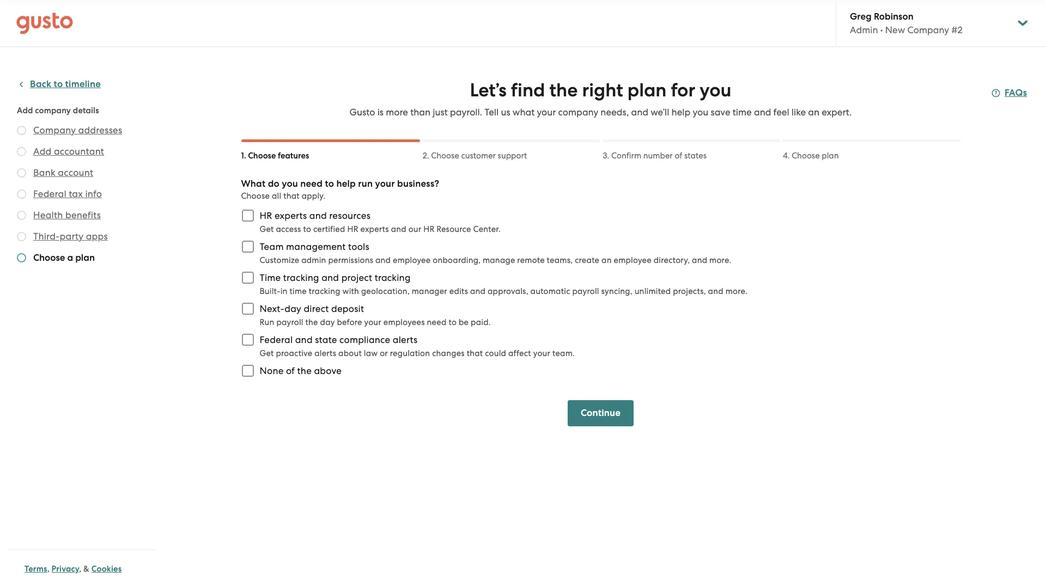 Task type: locate. For each thing, give the bounding box(es) containing it.
support
[[498, 151, 527, 161]]

0 horizontal spatial that
[[283, 191, 300, 201]]

back
[[30, 78, 51, 90]]

0 vertical spatial of
[[675, 151, 682, 161]]

2 check image from the top
[[17, 168, 26, 178]]

the
[[550, 79, 578, 101], [305, 318, 318, 328], [297, 366, 312, 377]]

1 horizontal spatial time
[[733, 107, 752, 118]]

2 horizontal spatial plan
[[822, 151, 839, 161]]

need up apply.
[[300, 178, 323, 190]]

hr down all
[[260, 210, 272, 221]]

1 vertical spatial of
[[286, 366, 295, 377]]

1 horizontal spatial alerts
[[393, 335, 418, 345]]

1 horizontal spatial add
[[33, 146, 52, 157]]

0 vertical spatial an
[[808, 107, 820, 118]]

0 horizontal spatial employee
[[393, 256, 431, 265]]

payroll down next- at bottom
[[276, 318, 303, 328]]

that inside what do you need to help run your business? choose all that apply.
[[283, 191, 300, 201]]

bank
[[33, 167, 56, 178]]

add up bank
[[33, 146, 52, 157]]

0 vertical spatial alerts
[[393, 335, 418, 345]]

you left save on the right of page
[[693, 107, 709, 118]]

0 horizontal spatial plan
[[75, 252, 95, 264]]

2 check image from the top
[[17, 190, 26, 199]]

0 vertical spatial get
[[260, 225, 274, 234]]

hr experts and resources
[[260, 210, 371, 221]]

0 vertical spatial experts
[[275, 210, 307, 221]]

1 horizontal spatial experts
[[361, 225, 389, 234]]

choose up what
[[248, 151, 276, 161]]

and up certified
[[309, 210, 327, 221]]

next-day direct deposit
[[260, 304, 364, 314]]

employees
[[384, 318, 425, 328]]

check image
[[17, 147, 26, 156], [17, 190, 26, 199], [17, 211, 26, 220], [17, 232, 26, 241]]

that left could
[[467, 349, 483, 359]]

to inside what do you need to help run your business? choose all that apply.
[[325, 178, 334, 190]]

1 vertical spatial add
[[33, 146, 52, 157]]

check image left health
[[17, 211, 26, 220]]

choose inside what do you need to help run your business? choose all that apply.
[[241, 191, 270, 201]]

your right what
[[537, 107, 556, 118]]

help inside what do you need to help run your business? choose all that apply.
[[336, 178, 356, 190]]

0 horizontal spatial federal
[[33, 189, 66, 199]]

do
[[268, 178, 280, 190]]

greg robinson admin • new company #2
[[850, 11, 963, 35]]

your left "team."
[[533, 349, 550, 359]]

1 vertical spatial time
[[290, 287, 307, 296]]

federal inside federal tax info button
[[33, 189, 66, 199]]

1 vertical spatial company
[[33, 125, 76, 136]]

terms
[[25, 565, 47, 574]]

automatic
[[531, 287, 570, 296]]

alerts down state
[[315, 349, 336, 359]]

what
[[513, 107, 535, 118]]

company inside let's find the right plan for you gusto is more than just payroll. tell us what your company needs, and we'll help you save time and feel like an expert.
[[558, 107, 598, 118]]

plan inside let's find the right plan for you gusto is more than just payroll. tell us what your company needs, and we'll help you save time and feel like an expert.
[[628, 79, 667, 101]]

health benefits
[[33, 210, 101, 221]]

to inside back to timeline button
[[54, 78, 63, 90]]

0 horizontal spatial company
[[33, 125, 76, 136]]

third-party apps button
[[33, 230, 108, 243]]

1 horizontal spatial hr
[[347, 225, 358, 234]]

of
[[675, 151, 682, 161], [286, 366, 295, 377]]

1 horizontal spatial payroll
[[572, 287, 599, 296]]

1 vertical spatial experts
[[361, 225, 389, 234]]

0 vertical spatial check image
[[17, 126, 26, 135]]

help
[[672, 107, 691, 118], [336, 178, 356, 190]]

2 vertical spatial you
[[282, 178, 298, 190]]

experts up access on the left of page
[[275, 210, 307, 221]]

1 vertical spatial federal
[[260, 335, 293, 345]]

day
[[285, 304, 301, 314], [320, 318, 335, 328]]

1 check image from the top
[[17, 147, 26, 156]]

company left #2
[[908, 25, 949, 35]]

0 vertical spatial company
[[908, 25, 949, 35]]

you inside what do you need to help run your business? choose all that apply.
[[282, 178, 298, 190]]

0 horizontal spatial time
[[290, 287, 307, 296]]

0 vertical spatial add
[[17, 106, 33, 116]]

, left &
[[79, 565, 81, 574]]

you right the do
[[282, 178, 298, 190]]

1 vertical spatial day
[[320, 318, 335, 328]]

check image for health
[[17, 211, 26, 220]]

0 horizontal spatial experts
[[275, 210, 307, 221]]

regulation
[[390, 349, 430, 359]]

terms link
[[25, 565, 47, 574]]

project
[[341, 272, 372, 283]]

you up save on the right of page
[[700, 79, 732, 101]]

get up team
[[260, 225, 274, 234]]

choose inside list
[[33, 252, 65, 264]]

built-in time tracking with geolocation, manager edits and approvals, automatic payroll syncing, unlimited projects, and more.
[[260, 287, 748, 296]]

run
[[358, 178, 373, 190]]

need inside what do you need to help run your business? choose all that apply.
[[300, 178, 323, 190]]

2 vertical spatial the
[[297, 366, 312, 377]]

a
[[67, 252, 73, 264]]

expert.
[[822, 107, 852, 118]]

0 horizontal spatial ,
[[47, 565, 49, 574]]

4 check image from the top
[[17, 232, 26, 241]]

company
[[35, 106, 71, 116], [558, 107, 598, 118]]

2 vertical spatial plan
[[75, 252, 95, 264]]

team.
[[553, 349, 575, 359]]

1 horizontal spatial ,
[[79, 565, 81, 574]]

0 vertical spatial need
[[300, 178, 323, 190]]

0 vertical spatial help
[[672, 107, 691, 118]]

help inside let's find the right plan for you gusto is more than just payroll. tell us what your company needs, and we'll help you save time and feel like an expert.
[[672, 107, 691, 118]]

tracking
[[283, 272, 319, 283], [375, 272, 411, 283], [309, 287, 340, 296]]

1 vertical spatial alerts
[[315, 349, 336, 359]]

payroll down create
[[572, 287, 599, 296]]

&
[[83, 565, 89, 574]]

1 horizontal spatial day
[[320, 318, 335, 328]]

0 horizontal spatial of
[[286, 366, 295, 377]]

hr down resources
[[347, 225, 358, 234]]

resources
[[329, 210, 371, 221]]

HR experts and resources checkbox
[[236, 204, 260, 228]]

add
[[17, 106, 33, 116], [33, 146, 52, 157]]

1 vertical spatial plan
[[822, 151, 839, 161]]

your inside what do you need to help run your business? choose all that apply.
[[375, 178, 395, 190]]

deposit
[[331, 304, 364, 314]]

choose left a
[[33, 252, 65, 264]]

to right back
[[54, 78, 63, 90]]

check image left add accountant button
[[17, 147, 26, 156]]

to up apply.
[[325, 178, 334, 190]]

an inside let's find the right plan for you gusto is more than just payroll. tell us what your company needs, and we'll help you save time and feel like an expert.
[[808, 107, 820, 118]]

add accountant button
[[33, 145, 104, 158]]

3 check image from the top
[[17, 253, 26, 263]]

more.
[[710, 256, 732, 265], [726, 287, 748, 296]]

admin
[[850, 25, 878, 35]]

info
[[85, 189, 102, 199]]

choose features
[[248, 151, 309, 161]]

the for payroll
[[305, 318, 318, 328]]

,
[[47, 565, 49, 574], [79, 565, 81, 574]]

plan up we'll
[[628, 79, 667, 101]]

tax
[[69, 189, 83, 199]]

1 vertical spatial help
[[336, 178, 356, 190]]

time right in
[[290, 287, 307, 296]]

federal down run
[[260, 335, 293, 345]]

1 employee from the left
[[393, 256, 431, 265]]

company down 'right'
[[558, 107, 598, 118]]

1 vertical spatial check image
[[17, 168, 26, 178]]

an right like
[[808, 107, 820, 118]]

, left privacy
[[47, 565, 49, 574]]

your inside let's find the right plan for you gusto is more than just payroll. tell us what your company needs, and we'll help you save time and feel like an expert.
[[537, 107, 556, 118]]

check image left "choose a plan"
[[17, 253, 26, 263]]

1 vertical spatial get
[[260, 349, 274, 359]]

add for add accountant
[[33, 146, 52, 157]]

check image left third-
[[17, 232, 26, 241]]

0 vertical spatial plan
[[628, 79, 667, 101]]

Federal and state compliance alerts checkbox
[[236, 328, 260, 352]]

new
[[885, 25, 905, 35]]

time
[[733, 107, 752, 118], [290, 287, 307, 296]]

health
[[33, 210, 63, 221]]

1 vertical spatial that
[[467, 349, 483, 359]]

hr
[[260, 210, 272, 221], [347, 225, 358, 234], [424, 225, 435, 234]]

1 vertical spatial an
[[602, 256, 612, 265]]

resource
[[437, 225, 471, 234]]

federal for federal and state compliance alerts
[[260, 335, 293, 345]]

1 horizontal spatial company
[[908, 25, 949, 35]]

just
[[433, 107, 448, 118]]

1 horizontal spatial need
[[427, 318, 447, 328]]

check image down add company details
[[17, 126, 26, 135]]

1 horizontal spatial federal
[[260, 335, 293, 345]]

needs,
[[601, 107, 629, 118]]

alerts up the "regulation" at bottom left
[[393, 335, 418, 345]]

0 horizontal spatial alerts
[[315, 349, 336, 359]]

1 check image from the top
[[17, 126, 26, 135]]

Team management tools checkbox
[[236, 235, 260, 259]]

employee down our
[[393, 256, 431, 265]]

payroll.
[[450, 107, 482, 118]]

choose left customer
[[431, 151, 459, 161]]

1 vertical spatial the
[[305, 318, 318, 328]]

choose plan
[[792, 151, 839, 161]]

1 horizontal spatial plan
[[628, 79, 667, 101]]

0 horizontal spatial payroll
[[276, 318, 303, 328]]

time right save on the right of page
[[733, 107, 752, 118]]

2 vertical spatial check image
[[17, 253, 26, 263]]

0 vertical spatial the
[[550, 79, 578, 101]]

0 vertical spatial payroll
[[572, 287, 599, 296]]

find
[[511, 79, 545, 101]]

choose down what
[[241, 191, 270, 201]]

1 horizontal spatial company
[[558, 107, 598, 118]]

0 horizontal spatial add
[[17, 106, 33, 116]]

of left states
[[675, 151, 682, 161]]

add inside add accountant button
[[33, 146, 52, 157]]

help left run
[[336, 178, 356, 190]]

the down the next-day direct deposit on the bottom of the page
[[305, 318, 318, 328]]

company inside greg robinson admin • new company #2
[[908, 25, 949, 35]]

and up geolocation,
[[375, 256, 391, 265]]

projects,
[[673, 287, 706, 296]]

day down in
[[285, 304, 301, 314]]

and right edits
[[470, 287, 486, 296]]

admin
[[301, 256, 326, 265]]

more. right directory,
[[710, 256, 732, 265]]

privacy
[[52, 565, 79, 574]]

plan down "expert."
[[822, 151, 839, 161]]

check image
[[17, 126, 26, 135], [17, 168, 26, 178], [17, 253, 26, 263]]

1 horizontal spatial employee
[[614, 256, 652, 265]]

hr right our
[[424, 225, 435, 234]]

0 vertical spatial that
[[283, 191, 300, 201]]

need left the be
[[427, 318, 447, 328]]

0 vertical spatial time
[[733, 107, 752, 118]]

all
[[272, 191, 281, 201]]

center.
[[473, 225, 501, 234]]

3 check image from the top
[[17, 211, 26, 220]]

employee
[[393, 256, 431, 265], [614, 256, 652, 265]]

1 get from the top
[[260, 225, 274, 234]]

1 horizontal spatial help
[[672, 107, 691, 118]]

check image left bank
[[17, 168, 26, 178]]

get up the none
[[260, 349, 274, 359]]

remote
[[517, 256, 545, 265]]

your right run
[[375, 178, 395, 190]]

experts up tools on the left top
[[361, 225, 389, 234]]

or
[[380, 349, 388, 359]]

faqs button
[[992, 87, 1027, 100]]

employee up syncing,
[[614, 256, 652, 265]]

plan inside list
[[75, 252, 95, 264]]

an
[[808, 107, 820, 118], [602, 256, 612, 265]]

tools
[[348, 241, 369, 252]]

of down proactive
[[286, 366, 295, 377]]

2 , from the left
[[79, 565, 81, 574]]

0 horizontal spatial help
[[336, 178, 356, 190]]

check image for add
[[17, 147, 26, 156]]

that right all
[[283, 191, 300, 201]]

before
[[337, 318, 362, 328]]

addresses
[[78, 125, 122, 136]]

time tracking and project tracking
[[260, 272, 411, 283]]

the right find
[[550, 79, 578, 101]]

customize admin permissions and employee onboarding, manage remote teams, create an employee directory, and more.
[[260, 256, 732, 265]]

0 horizontal spatial need
[[300, 178, 323, 190]]

plan right a
[[75, 252, 95, 264]]

the down proactive
[[297, 366, 312, 377]]

2 get from the top
[[260, 349, 274, 359]]

none
[[260, 366, 284, 377]]

the inside let's find the right plan for you gusto is more than just payroll. tell us what your company needs, and we'll help you save time and feel like an expert.
[[550, 79, 578, 101]]

unlimited
[[635, 287, 671, 296]]

1 horizontal spatial an
[[808, 107, 820, 118]]

permissions
[[328, 256, 373, 265]]

changes
[[432, 349, 465, 359]]

help right we'll
[[672, 107, 691, 118]]

federal
[[33, 189, 66, 199], [260, 335, 293, 345]]

federal up health
[[33, 189, 66, 199]]

check image left federal tax info button
[[17, 190, 26, 199]]

0 vertical spatial day
[[285, 304, 301, 314]]

more. right projects,
[[726, 287, 748, 296]]

company down back to timeline button
[[35, 106, 71, 116]]

an right create
[[602, 256, 612, 265]]

to down hr experts and resources
[[303, 225, 311, 234]]

cookies
[[91, 565, 122, 574]]

account
[[58, 167, 93, 178]]

0 vertical spatial federal
[[33, 189, 66, 199]]

company down add company details
[[33, 125, 76, 136]]

choose down like
[[792, 151, 820, 161]]

1 vertical spatial you
[[693, 107, 709, 118]]

time inside let's find the right plan for you gusto is more than just payroll. tell us what your company needs, and we'll help you save time and feel like an expert.
[[733, 107, 752, 118]]

add down back
[[17, 106, 33, 116]]

check image for federal
[[17, 190, 26, 199]]

tracking down admin at the left top
[[283, 272, 319, 283]]

day up state
[[320, 318, 335, 328]]



Task type: describe. For each thing, give the bounding box(es) containing it.
third-
[[33, 231, 60, 242]]

choose for choose plan
[[792, 151, 820, 161]]

continue
[[581, 408, 621, 419]]

company inside button
[[33, 125, 76, 136]]

than
[[410, 107, 431, 118]]

is
[[377, 107, 384, 118]]

create
[[575, 256, 600, 265]]

to left the be
[[449, 318, 457, 328]]

for
[[671, 79, 695, 101]]

and left our
[[391, 225, 406, 234]]

home image
[[16, 12, 73, 34]]

details
[[73, 106, 99, 116]]

direct
[[304, 304, 329, 314]]

continue button
[[568, 401, 634, 427]]

#2
[[952, 25, 963, 35]]

customize
[[260, 256, 299, 265]]

about
[[338, 349, 362, 359]]

1 horizontal spatial of
[[675, 151, 682, 161]]

let's find the right plan for you gusto is more than just payroll. tell us what your company needs, and we'll help you save time and feel like an expert.
[[350, 79, 852, 118]]

federal tax info
[[33, 189, 102, 199]]

terms , privacy , & cookies
[[25, 565, 122, 574]]

our
[[409, 225, 421, 234]]

add for add company details
[[17, 106, 33, 116]]

right
[[582, 79, 623, 101]]

apps
[[86, 231, 108, 242]]

back to timeline button
[[17, 78, 101, 91]]

get for federal
[[260, 349, 274, 359]]

Time tracking and project tracking checkbox
[[236, 266, 260, 290]]

and left we'll
[[631, 107, 648, 118]]

1 horizontal spatial that
[[467, 349, 483, 359]]

bank account
[[33, 167, 93, 178]]

choose a plan
[[33, 252, 95, 264]]

0 horizontal spatial an
[[602, 256, 612, 265]]

greg
[[850, 11, 872, 22]]

confirm number of states
[[611, 151, 707, 161]]

we'll
[[651, 107, 669, 118]]

choose for choose features
[[248, 151, 276, 161]]

built-
[[260, 287, 280, 296]]

team management tools
[[260, 241, 369, 252]]

Next-day direct deposit checkbox
[[236, 297, 260, 321]]

management
[[286, 241, 346, 252]]

be
[[459, 318, 469, 328]]

run payroll the day before your employees need to be paid.
[[260, 318, 491, 328]]

business?
[[397, 178, 439, 190]]

manage
[[483, 256, 515, 265]]

next-
[[260, 304, 285, 314]]

and right directory,
[[692, 256, 707, 265]]

company addresses
[[33, 125, 122, 136]]

get access to certified hr experts and our hr resource center.
[[260, 225, 501, 234]]

tracking up geolocation,
[[375, 272, 411, 283]]

back to timeline
[[30, 78, 101, 90]]

federal and state compliance alerts
[[260, 335, 418, 345]]

run
[[260, 318, 274, 328]]

0 horizontal spatial day
[[285, 304, 301, 314]]

0 horizontal spatial hr
[[260, 210, 272, 221]]

states
[[684, 151, 707, 161]]

onboarding,
[[433, 256, 481, 265]]

apply.
[[302, 191, 325, 201]]

1 vertical spatial more.
[[726, 287, 748, 296]]

and left feel
[[754, 107, 771, 118]]

approvals,
[[488, 287, 528, 296]]

with
[[343, 287, 359, 296]]

bank account button
[[33, 166, 93, 179]]

the for find
[[550, 79, 578, 101]]

get proactive alerts about law or regulation changes that could affect your team.
[[260, 349, 575, 359]]

federal for federal tax info
[[33, 189, 66, 199]]

0 vertical spatial you
[[700, 79, 732, 101]]

the for of
[[297, 366, 312, 377]]

none of the above
[[260, 366, 342, 377]]

robinson
[[874, 11, 914, 22]]

None of the above checkbox
[[236, 359, 260, 383]]

and down admin at the left top
[[322, 272, 339, 283]]

cookies button
[[91, 563, 122, 576]]

choose for choose a plan
[[33, 252, 65, 264]]

feel
[[774, 107, 789, 118]]

your up compliance
[[364, 318, 381, 328]]

what
[[241, 178, 266, 190]]

gusto
[[350, 107, 375, 118]]

add accountant
[[33, 146, 104, 157]]

number
[[643, 151, 673, 161]]

faqs
[[1005, 87, 1027, 99]]

above
[[314, 366, 342, 377]]

edits
[[449, 287, 468, 296]]

choose a plan list
[[17, 124, 151, 267]]

1 vertical spatial payroll
[[276, 318, 303, 328]]

compliance
[[340, 335, 390, 345]]

tracking down time tracking and project tracking
[[309, 287, 340, 296]]

could
[[485, 349, 506, 359]]

manager
[[412, 287, 447, 296]]

and up proactive
[[295, 335, 313, 345]]

paid.
[[471, 318, 491, 328]]

and right projects,
[[708, 287, 724, 296]]

team
[[260, 241, 284, 252]]

check image for company
[[17, 126, 26, 135]]

health benefits button
[[33, 209, 101, 222]]

certified
[[313, 225, 345, 234]]

1 vertical spatial need
[[427, 318, 447, 328]]

tell
[[485, 107, 499, 118]]

1 , from the left
[[47, 565, 49, 574]]

get for hr
[[260, 225, 274, 234]]

check image for third-
[[17, 232, 26, 241]]

choose for choose customer support
[[431, 151, 459, 161]]

2 horizontal spatial hr
[[424, 225, 435, 234]]

accountant
[[54, 146, 104, 157]]

0 horizontal spatial company
[[35, 106, 71, 116]]

features
[[278, 151, 309, 161]]

geolocation,
[[361, 287, 410, 296]]

add company details
[[17, 106, 99, 116]]

federal tax info button
[[33, 187, 102, 201]]

check image for bank
[[17, 168, 26, 178]]

choose customer support
[[431, 151, 527, 161]]

party
[[60, 231, 84, 242]]

0 vertical spatial more.
[[710, 256, 732, 265]]

2 employee from the left
[[614, 256, 652, 265]]

let's
[[470, 79, 507, 101]]



Task type: vqa. For each thing, say whether or not it's contained in the screenshot.
the top backup
no



